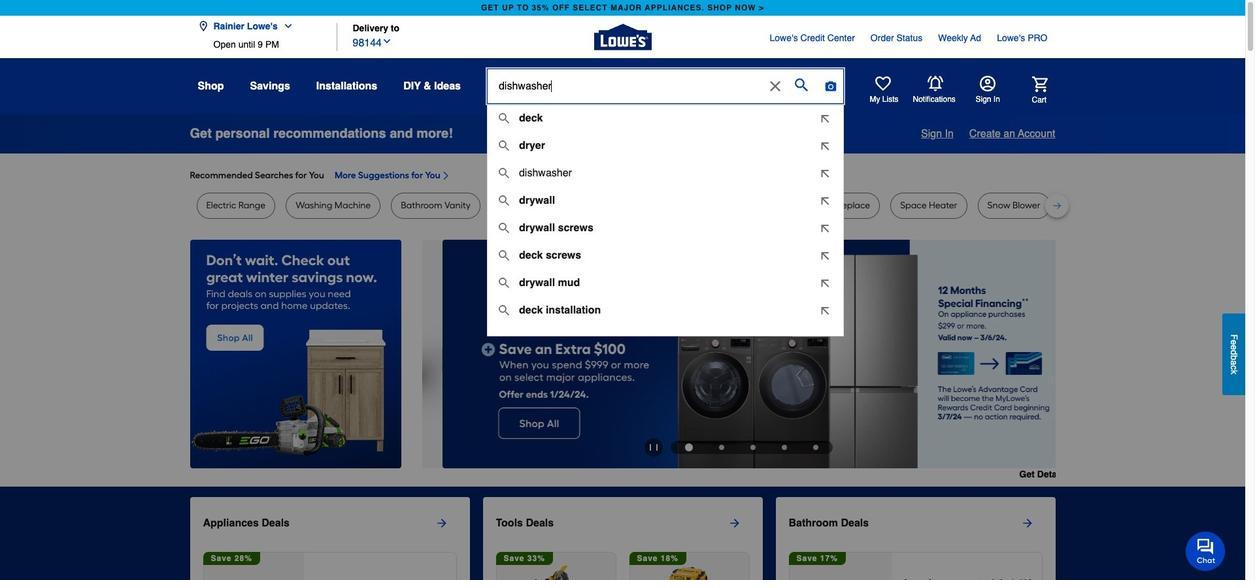 Task type: describe. For each thing, give the bounding box(es) containing it.
2 search icon image from the top
[[499, 167, 509, 177]]

Search Query text field
[[488, 69, 764, 103]]

scroll to item #1 element
[[672, 444, 706, 452]]

clear image
[[768, 78, 783, 94]]

search image
[[795, 78, 808, 91]]

1 vertical spatial arrow right image
[[435, 517, 448, 530]]

lowe's home improvement notification center image
[[928, 76, 943, 91]]

lowe's home improvement cart image
[[1032, 76, 1048, 92]]

chat invite button image
[[1186, 531, 1226, 571]]

arrow left image
[[433, 354, 446, 367]]

1 arrow right image from the left
[[728, 517, 741, 530]]

lowe's home improvement lists image
[[875, 76, 891, 92]]

rating filled image
[[977, 579, 987, 581]]

subitem arrow image
[[502, 137, 518, 153]]

chevron down image
[[278, 21, 293, 31]]

lowe's home improvement account image
[[980, 76, 996, 92]]

3 search icon image from the top
[[499, 194, 509, 205]]

6 search icon image from the top
[[499, 277, 509, 287]]

1 horizontal spatial arrow right image
[[1032, 354, 1045, 367]]

clear element
[[765, 69, 786, 103]]

8 search icon image from the top
[[499, 332, 509, 342]]



Task type: locate. For each thing, give the bounding box(es) containing it.
scroll to item #5 image
[[800, 445, 832, 450]]

lowe's home improvement logo image
[[594, 8, 652, 66]]

1 horizontal spatial arrow right image
[[1021, 517, 1034, 530]]

chevron right image
[[441, 171, 451, 181], [1053, 470, 1061, 479]]

don't wait. check out great winter savings on supplies you need for projects and home updates. image
[[190, 240, 401, 469]]

1 vertical spatial chevron right image
[[1053, 470, 1061, 479]]

1 search icon image from the top
[[499, 113, 509, 124]]

7 search icon image from the top
[[499, 304, 509, 315]]

search icon image
[[499, 113, 509, 124], [499, 167, 509, 177], [499, 194, 509, 205], [499, 222, 509, 232], [499, 249, 509, 260], [499, 277, 509, 287], [499, 304, 509, 315], [499, 332, 509, 342]]

scroll to item #3 image
[[738, 445, 769, 450]]

2 arrow right image from the left
[[1021, 517, 1034, 530]]

0 vertical spatial arrow right image
[[1032, 354, 1045, 367]]

0 vertical spatial chevron right image
[[441, 171, 451, 181]]

arrow right image
[[1032, 354, 1045, 367], [435, 517, 448, 530]]

location image
[[198, 21, 208, 31]]

4 search icon image from the top
[[499, 222, 509, 232]]

chevron down image
[[382, 36, 392, 46]]

get paint samples shipped to your home for free. image
[[0, 240, 427, 469]]

up to 35 percent off select major appliances. offer ends 1/24/24. image
[[427, 240, 1061, 469]]

scroll to item #2 image
[[706, 445, 738, 450]]

scroll to item #4 image
[[769, 445, 800, 450]]

arrow right image
[[728, 517, 741, 530], [1021, 517, 1034, 530]]

0 horizontal spatial arrow right image
[[728, 517, 741, 530]]

camera image
[[825, 80, 838, 93]]

0 horizontal spatial arrow right image
[[435, 517, 448, 530]]

None search field
[[487, 69, 844, 375]]

0 horizontal spatial chevron right image
[[441, 171, 451, 181]]

1 horizontal spatial chevron right image
[[1053, 470, 1061, 479]]

5 search icon image from the top
[[499, 249, 509, 260]]



Task type: vqa. For each thing, say whether or not it's contained in the screenshot.
paint to the middle
no



